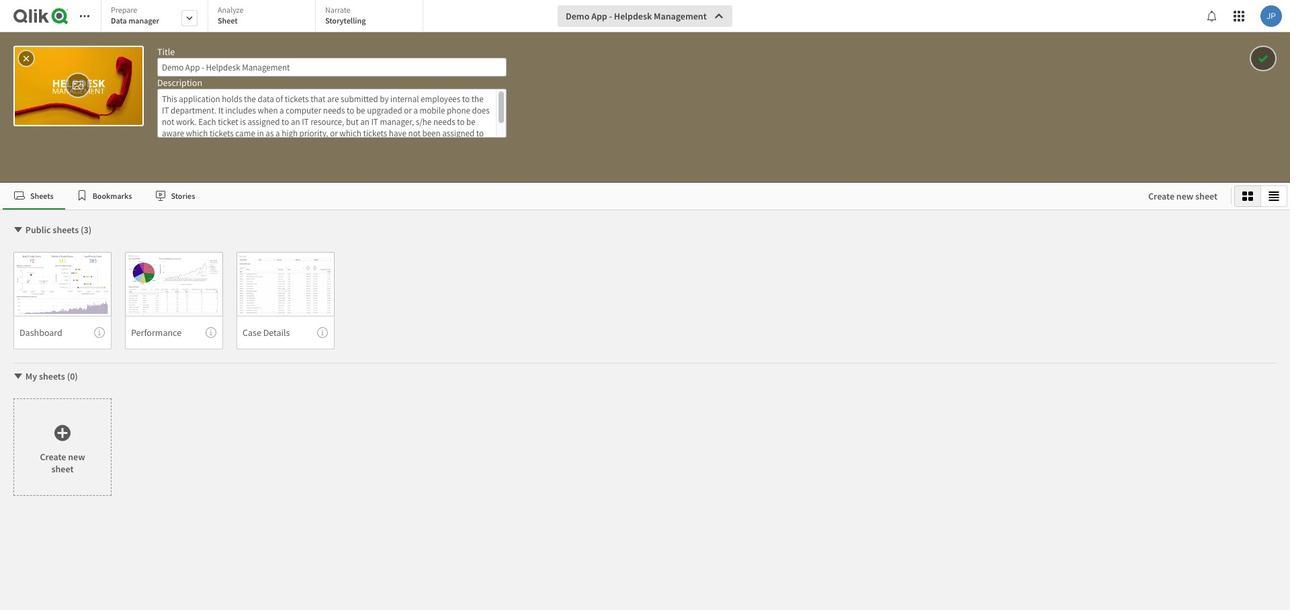 Task type: describe. For each thing, give the bounding box(es) containing it.
create inside "button"
[[1148, 190, 1175, 202]]

sheet inside create new sheet
[[51, 463, 74, 475]]

case details menu item
[[237, 316, 335, 349]]

stories button
[[143, 183, 207, 210]]

performance sheet is selected. press the spacebar or enter key to open performance sheet. use the right and left arrow keys to navigate. element
[[125, 252, 223, 349]]

bookmarks
[[93, 191, 132, 201]]

create new sheet button
[[1138, 185, 1228, 207]]

tooltip for case details
[[317, 327, 328, 338]]

public sheets (3)
[[25, 224, 92, 236]]

tab list containing sheets
[[3, 183, 1135, 210]]

tab list containing prepare
[[101, 0, 428, 34]]

new inside "button"
[[1176, 190, 1194, 202]]

toolbar containing demo app - helpdesk management
[[0, 0, 1290, 183]]

james peterson image
[[1261, 5, 1282, 27]]

storytelling
[[325, 15, 366, 26]]

tooltip for performance
[[206, 327, 216, 338]]

description
[[157, 77, 202, 89]]

collapse image for public
[[13, 224, 24, 235]]

sheets for my sheets
[[39, 370, 65, 382]]

title
[[157, 46, 175, 58]]

management
[[654, 10, 707, 22]]

create inside create new sheet
[[40, 451, 66, 463]]

collapse image for my
[[13, 371, 24, 382]]

demo app - helpdesk management
[[566, 10, 707, 22]]

sheets
[[30, 191, 54, 201]]

analyze
[[218, 5, 244, 15]]

stop editing image
[[1257, 50, 1269, 67]]

(3)
[[81, 224, 92, 236]]

(0)
[[67, 370, 78, 382]]

sheets button
[[3, 183, 65, 210]]

narrate
[[325, 5, 350, 15]]

data
[[111, 15, 127, 26]]

demo app - helpdesk management button
[[558, 5, 732, 27]]

list view image
[[1269, 191, 1279, 202]]

-
[[609, 10, 612, 22]]

prepare
[[111, 5, 137, 15]]

sheets for public sheets
[[53, 224, 79, 236]]

performance menu item
[[125, 316, 223, 349]]

narrate storytelling
[[325, 5, 366, 26]]

new inside create new sheet
[[68, 451, 85, 463]]

case
[[243, 326, 261, 338]]

sheet inside create new sheet "button"
[[1195, 190, 1218, 202]]

case details
[[243, 326, 290, 338]]



Task type: locate. For each thing, give the bounding box(es) containing it.
1 vertical spatial tab list
[[3, 183, 1135, 210]]

collapse image left my
[[13, 371, 24, 382]]

create new sheet
[[1148, 190, 1218, 202], [40, 451, 85, 475]]

0 horizontal spatial new
[[68, 451, 85, 463]]

0 vertical spatial create new sheet
[[1148, 190, 1218, 202]]

1 vertical spatial create new sheet
[[40, 451, 85, 475]]

sheets left (3)
[[53, 224, 79, 236]]

1 vertical spatial sheet
[[51, 463, 74, 475]]

0 horizontal spatial tooltip
[[94, 327, 105, 338]]

1 horizontal spatial create new sheet
[[1148, 190, 1218, 202]]

prepare data manager
[[111, 5, 159, 26]]

details
[[263, 326, 290, 338]]

1 horizontal spatial sheet
[[1195, 190, 1218, 202]]

sheets left (0)
[[39, 370, 65, 382]]

1 horizontal spatial new
[[1176, 190, 1194, 202]]

1 vertical spatial collapse image
[[13, 371, 24, 382]]

2 tooltip from the left
[[206, 327, 216, 338]]

1 collapse image from the top
[[13, 224, 24, 235]]

case details sheet is selected. press the spacebar or enter key to open case details sheet. use the right and left arrow keys to navigate. element
[[237, 252, 335, 349]]

tooltip
[[94, 327, 105, 338], [206, 327, 216, 338], [317, 327, 328, 338]]

collapse image
[[13, 224, 24, 235], [13, 371, 24, 382]]

3 tooltip from the left
[[317, 327, 328, 338]]

0 horizontal spatial sheet
[[51, 463, 74, 475]]

tab list
[[101, 0, 428, 34], [3, 183, 1135, 210]]

sheet
[[1195, 190, 1218, 202], [51, 463, 74, 475]]

demo
[[566, 10, 590, 22]]

dashboard menu item
[[13, 316, 112, 349]]

1 vertical spatial sheets
[[39, 370, 65, 382]]

helpdesk
[[614, 10, 652, 22]]

sheet
[[218, 15, 238, 26]]

1 tooltip from the left
[[94, 327, 105, 338]]

reset thumbnail image
[[20, 52, 32, 65]]

public
[[25, 224, 51, 236]]

my
[[25, 370, 37, 382]]

manager
[[128, 15, 159, 26]]

grid view image
[[1242, 191, 1253, 202]]

sheets
[[53, 224, 79, 236], [39, 370, 65, 382]]

2 collapse image from the top
[[13, 371, 24, 382]]

analyze sheet
[[218, 5, 244, 26]]

change thumbnail image
[[72, 77, 84, 93]]

0 vertical spatial collapse image
[[13, 224, 24, 235]]

dashboard sheet is selected. press the spacebar or enter key to open dashboard sheet. use the right and left arrow keys to navigate. element
[[13, 252, 112, 349]]

application containing demo app - helpdesk management
[[0, 0, 1290, 610]]

1 vertical spatial new
[[68, 451, 85, 463]]

tooltip inside case details menu item
[[317, 327, 328, 338]]

2 horizontal spatial tooltip
[[317, 327, 328, 338]]

tooltip inside dashboard "menu item"
[[94, 327, 105, 338]]

dashboard
[[19, 326, 62, 338]]

0 vertical spatial tab list
[[101, 0, 428, 34]]

application
[[0, 0, 1290, 610]]

tooltip left "case"
[[206, 327, 216, 338]]

0 vertical spatial new
[[1176, 190, 1194, 202]]

1 horizontal spatial create
[[1148, 190, 1175, 202]]

0 vertical spatial create
[[1148, 190, 1175, 202]]

bookmarks button
[[65, 183, 143, 210]]

new
[[1176, 190, 1194, 202], [68, 451, 85, 463]]

tooltip inside performance menu item
[[206, 327, 216, 338]]

0 vertical spatial sheet
[[1195, 190, 1218, 202]]

tooltip for dashboard
[[94, 327, 105, 338]]

toolbar
[[0, 0, 1290, 183]]

1 vertical spatial create
[[40, 451, 66, 463]]

0 horizontal spatial create new sheet
[[40, 451, 85, 475]]

my sheets (0)
[[25, 370, 78, 382]]

stories
[[171, 191, 195, 201]]

0 horizontal spatial create
[[40, 451, 66, 463]]

0 vertical spatial sheets
[[53, 224, 79, 236]]

collapse image left public
[[13, 224, 24, 235]]

None text field
[[157, 58, 507, 77], [157, 89, 507, 138], [157, 58, 507, 77], [157, 89, 507, 138]]

tooltip left performance
[[94, 327, 105, 338]]

create
[[1148, 190, 1175, 202], [40, 451, 66, 463]]

1 horizontal spatial tooltip
[[206, 327, 216, 338]]

create new sheet inside "button"
[[1148, 190, 1218, 202]]

performance
[[131, 326, 182, 338]]

group
[[1234, 185, 1287, 207]]

tooltip right "details"
[[317, 327, 328, 338]]

app
[[591, 10, 607, 22]]



Task type: vqa. For each thing, say whether or not it's contained in the screenshot.
Qlik?
no



